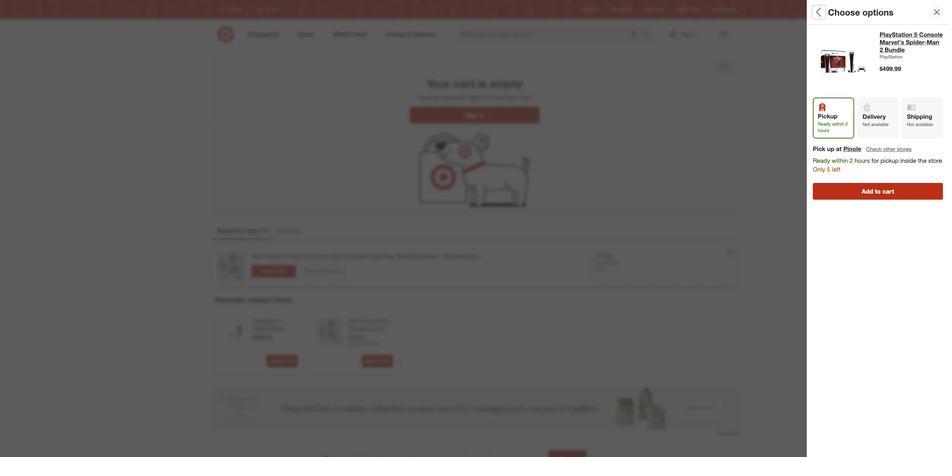 Task type: locate. For each thing, give the bounding box(es) containing it.
0 vertical spatial shop similar items
[[814, 146, 877, 155]]

1 vertical spatial within
[[833, 157, 849, 164]]

1 horizontal spatial available
[[916, 121, 934, 127]]

available down delivery
[[872, 121, 890, 127]]

add to cart
[[862, 120, 895, 128], [862, 188, 895, 195], [262, 268, 286, 274], [365, 358, 390, 364]]

check
[[867, 146, 882, 152]]

left
[[833, 166, 841, 173]]

console inside playstation 5 digital edition console playstation
[[902, 38, 926, 46]]

playstation 5 console image
[[919, 164, 950, 211]]

christmas for 40ct plastic finial christmas tree ornament set - wondershop™
[[348, 325, 372, 332]]

console for playstation 5 digital edition console
[[253, 333, 272, 339]]

1 horizontal spatial tree
[[374, 325, 384, 332]]

1 vertical spatial playstation 5 digital edition console link
[[253, 317, 296, 339]]

sign down is
[[469, 94, 481, 101]]

ready within 2 hours for pickup inside the store only 5 left
[[814, 157, 943, 173]]

available
[[872, 121, 890, 127], [916, 121, 934, 127]]

sign down account? at top left
[[465, 111, 478, 119]]

store
[[929, 157, 943, 164]]

items inside button
[[331, 268, 342, 274]]

plastic inside 40ct plastic finial christmas tree ornament set - wondershop™
[[360, 318, 376, 324]]

0 vertical spatial ornament
[[343, 252, 370, 260]]

2 vertical spatial items
[[273, 295, 292, 304]]

add inside $399.99 add to cart
[[270, 358, 279, 364]]

add down playstation 5 digital edition console
[[270, 358, 279, 364]]

add to cart down ready within 2 hours for pickup inside the store only 5 left
[[862, 188, 895, 195]]

0 horizontal spatial not
[[863, 121, 871, 127]]

0 horizontal spatial christmas
[[301, 252, 328, 260]]

ornament for -
[[348, 333, 372, 339]]

0 vertical spatial plastic
[[265, 252, 283, 260]]

40ct plastic finial christmas tree ornament set pale teal/gold/slate - wondershop™ link
[[252, 252, 481, 261]]

2 inside playstation 5 console marvel's spider-man 2 bundle playstation
[[880, 46, 884, 54]]

5 inside playstation 5 digital edition console playstation
[[915, 31, 918, 38]]

in
[[483, 94, 487, 101], [480, 111, 485, 119]]

0 horizontal spatial playstation 5 digital edition console link
[[253, 317, 296, 339]]

ornament inside 40ct plastic finial christmas tree ornament set - wondershop™
[[348, 333, 372, 339]]

0 vertical spatial within
[[833, 121, 845, 127]]

set for -
[[373, 333, 381, 339]]

1 horizontal spatial digital
[[920, 31, 939, 38]]

1 vertical spatial -
[[383, 333, 385, 339]]

$399.99 for $399.99 add to cart
[[253, 334, 272, 341]]

sale inside $10.50 reg $15.00 sale
[[371, 341, 380, 346]]

finial
[[285, 252, 299, 260], [377, 318, 390, 324]]

40ct inside 40ct plastic finial christmas tree ornament set - wondershop™
[[348, 318, 359, 324]]

40ct down (
[[252, 252, 264, 260]]

within inside ready within 2 hours for pickup inside the store only 5 left
[[833, 157, 849, 164]]

plastic
[[265, 252, 283, 260], [360, 318, 376, 324]]

1 horizontal spatial 40ct
[[348, 318, 359, 324]]

plastic up $10.50 reg $15.00 sale
[[360, 318, 376, 324]]

tree inside 'list item'
[[330, 252, 341, 260]]

1 horizontal spatial $399.99
[[880, 57, 902, 65]]

$10.50 reg $15.00 sale
[[596, 252, 619, 273]]

add to cart button up the viewed
[[252, 265, 296, 277]]

console inside playstation 5 digital edition console
[[253, 333, 272, 339]]

digital inside playstation 5 digital edition console
[[253, 325, 268, 332]]

0 vertical spatial wondershop™
[[444, 252, 481, 260]]

redcard link
[[645, 6, 663, 13]]

1 horizontal spatial sale
[[596, 267, 607, 273]]

0 horizontal spatial edition
[[269, 325, 286, 332]]

1 horizontal spatial $15.00
[[606, 260, 619, 266]]

1 horizontal spatial playstation 5 digital edition console link
[[880, 31, 944, 46]]

finial inside 40ct plastic finial christmas tree ornament set - wondershop™
[[377, 318, 390, 324]]

wondershop™ inside 'list item'
[[444, 252, 481, 260]]

1 horizontal spatial -
[[440, 252, 442, 260]]

christmas up "shop similar items" button
[[301, 252, 328, 260]]

5 inside playstation 5 console marvel's spider-man 2 bundle playstation
[[915, 31, 918, 38]]

saved for later ( 1 )
[[217, 227, 268, 235]]

available inside delivery not available
[[872, 121, 890, 127]]

add to cart button
[[814, 115, 944, 132], [814, 183, 944, 200], [252, 265, 296, 277], [267, 355, 298, 367], [362, 355, 393, 367]]

digital inside playstation 5 digital edition console playstation
[[920, 31, 939, 38]]

available inside shipping not available
[[916, 121, 934, 127]]

plastic inside 'list item'
[[265, 252, 283, 260]]

1 vertical spatial plastic
[[360, 318, 376, 324]]

empty cart bullseye image
[[418, 128, 532, 210]]

ready
[[819, 121, 831, 127], [814, 157, 831, 164]]

set for pale
[[372, 252, 381, 260]]

edition inside playstation 5 digital edition console
[[269, 325, 286, 332]]

sign inside button
[[465, 111, 478, 119]]

items up ready within 2 hours for pickup inside the store only 5 left
[[858, 146, 877, 155]]

to inside your cart is empty have an account? sign in to see your cart
[[489, 94, 494, 101]]

0 vertical spatial 40ct
[[252, 252, 264, 260]]

40ct plastic finial christmas tree ornament set - wondershop™ link
[[348, 317, 392, 347]]

within inside pickup ready within 2 hours
[[833, 121, 845, 127]]

options
[[848, 7, 879, 17], [863, 7, 894, 17]]

add up the viewed
[[262, 268, 270, 274]]

finial for 40ct plastic finial christmas tree ornament set - wondershop™
[[377, 318, 390, 324]]

1 vertical spatial hours
[[855, 157, 871, 164]]

items down 40ct plastic finial christmas tree ornament set pale teal/gold/slate - wondershop™ link
[[331, 268, 342, 274]]

christmas inside 'list item'
[[301, 252, 328, 260]]

add down ready within 2 hours for pickup inside the store only 5 left
[[862, 188, 874, 195]]

0 horizontal spatial $15.00
[[356, 341, 370, 346]]

within up left
[[833, 157, 849, 164]]

0 vertical spatial $10.50
[[596, 252, 612, 259]]

set inside 40ct plastic finial christmas tree ornament set pale teal/gold/slate - wondershop™ link
[[372, 252, 381, 260]]

1 vertical spatial similar
[[316, 268, 329, 274]]

2 not from the left
[[908, 121, 915, 127]]

in down is
[[483, 94, 487, 101]]

finial up $10.50 reg $15.00 sale
[[377, 318, 390, 324]]

2 available from the left
[[916, 121, 934, 127]]

1 horizontal spatial similar
[[833, 146, 856, 155]]

add to cart up check
[[862, 120, 895, 128]]

sign
[[469, 94, 481, 101], [465, 111, 478, 119]]

hours down pinole button
[[855, 157, 871, 164]]

choose options dialog
[[807, 0, 950, 457], [807, 0, 950, 457]]

christmas
[[301, 252, 328, 260], [348, 325, 372, 332]]

playstation inside playstation 5 digital edition console
[[253, 318, 280, 324]]

1 vertical spatial 2
[[846, 121, 849, 127]]

playstation for playstation 5 console marvel's spider-man 2 bundle playstation
[[880, 31, 913, 38]]

1 horizontal spatial $10.50
[[596, 252, 612, 259]]

0 horizontal spatial similar
[[316, 268, 329, 274]]

ornament
[[343, 252, 370, 260], [348, 333, 372, 339]]

not for delivery
[[863, 121, 871, 127]]

add to cart up the viewed
[[262, 268, 286, 274]]

0 vertical spatial ready
[[819, 121, 831, 127]]

1 options from the left
[[848, 7, 879, 17]]

ornament inside 'list item'
[[343, 252, 370, 260]]

$499.99
[[880, 65, 902, 73]]

tree inside 40ct plastic finial christmas tree ornament set - wondershop™
[[374, 325, 384, 332]]

1 choose from the left
[[814, 7, 846, 17]]

playstation 5 console marvel&#39;s spider-man 2 bundle image
[[814, 31, 874, 91]]

stores
[[723, 7, 736, 12]]

cart
[[454, 77, 475, 90], [521, 94, 532, 101], [883, 120, 895, 128], [883, 188, 895, 195], [277, 268, 286, 274], [286, 358, 295, 364], [381, 358, 390, 364]]

1 horizontal spatial hours
[[855, 157, 871, 164]]

add to cart button down $10.50 reg $15.00 sale
[[362, 355, 393, 367]]

2 horizontal spatial items
[[858, 146, 877, 155]]

1 vertical spatial shop similar items
[[304, 268, 342, 274]]

an
[[433, 94, 440, 101]]

1 vertical spatial digital
[[253, 325, 268, 332]]

finial for 40ct plastic finial christmas tree ornament set pale teal/gold/slate - wondershop™
[[285, 252, 299, 260]]

find
[[713, 7, 722, 12]]

0 horizontal spatial hours
[[819, 128, 830, 133]]

0 horizontal spatial for
[[236, 227, 244, 235]]

0 horizontal spatial finial
[[285, 252, 299, 260]]

$15.00 inside '$10.50 reg $15.00 sale'
[[606, 260, 619, 266]]

out of stock
[[814, 98, 849, 106]]

wondershop™ inside 40ct plastic finial christmas tree ornament set - wondershop™
[[348, 341, 381, 347]]

2 within from the top
[[833, 157, 849, 164]]

playstation for playstation 5 digital edition console playstation
[[880, 31, 913, 38]]

set inside 40ct plastic finial christmas tree ornament set - wondershop™
[[373, 333, 381, 339]]

5 for playstation 5 digital edition console
[[281, 318, 284, 324]]

playstation 5 console marvel's spider-man 2 bundle playstation
[[880, 31, 944, 60]]

tree for -
[[374, 325, 384, 332]]

1 vertical spatial tree
[[374, 325, 384, 332]]

$15.00 for $10.50 reg $15.00 sale
[[606, 260, 619, 266]]

playstation 5 digital edition console
[[253, 318, 286, 339]]

your
[[427, 77, 451, 90]]

0 horizontal spatial -
[[383, 333, 385, 339]]

sponsored
[[718, 431, 741, 436]]

$15.00
[[606, 260, 619, 266], [356, 341, 370, 346]]

1 vertical spatial ornament
[[348, 333, 372, 339]]

1 vertical spatial sale
[[371, 341, 380, 346]]

tree up "shop similar items" button
[[330, 252, 341, 260]]

within down pickup on the top of page
[[833, 121, 845, 127]]

not inside shipping not available
[[908, 121, 915, 127]]

0 horizontal spatial available
[[872, 121, 890, 127]]

1 vertical spatial sign
[[465, 111, 478, 119]]

later
[[246, 227, 259, 235]]

1 not from the left
[[863, 121, 871, 127]]

0 horizontal spatial plastic
[[265, 252, 283, 260]]

finial inside 'list item'
[[285, 252, 299, 260]]

1 horizontal spatial shop
[[814, 146, 831, 155]]

1 horizontal spatial edition
[[880, 38, 901, 46]]

2 choose from the left
[[829, 7, 861, 17]]

2 choose options from the left
[[829, 7, 894, 17]]

plastic down )
[[265, 252, 283, 260]]

0 vertical spatial for
[[872, 157, 880, 164]]

1 vertical spatial 40ct
[[348, 318, 359, 324]]

not down shipping
[[908, 121, 915, 127]]

None text field
[[461, 450, 543, 457]]

to down playstation 5 digital edition console
[[280, 358, 284, 364]]

sale
[[596, 267, 607, 273], [371, 341, 380, 346]]

0 vertical spatial $15.00
[[606, 260, 619, 266]]

search
[[639, 31, 658, 39]]

$10.50 for $10.50 reg $15.00 sale
[[596, 252, 612, 259]]

console
[[920, 31, 944, 38], [902, 38, 926, 46], [253, 333, 272, 339]]

to inside $399.99 add to cart
[[280, 358, 284, 364]]

0 vertical spatial playstation 5 digital edition console link
[[880, 31, 944, 46]]

0 vertical spatial finial
[[285, 252, 299, 260]]

1 vertical spatial set
[[373, 333, 381, 339]]

ready up only
[[814, 157, 831, 164]]

$399.99 add to cart
[[253, 334, 295, 364]]

pinole
[[844, 145, 862, 153]]

1 horizontal spatial christmas
[[348, 325, 372, 332]]

christmas for 40ct plastic finial christmas tree ornament set pale teal/gold/slate - wondershop™
[[301, 252, 328, 260]]

5
[[915, 31, 918, 38], [915, 31, 918, 38], [828, 166, 831, 173], [281, 318, 284, 324]]

within
[[833, 121, 845, 127], [833, 157, 849, 164]]

delivery
[[863, 113, 887, 120]]

tree up $10.50 reg $15.00 sale
[[374, 325, 384, 332]]

0 vertical spatial sign
[[469, 94, 481, 101]]

0 vertical spatial tree
[[330, 252, 341, 260]]

hours down pickup on the top of page
[[819, 128, 830, 133]]

1 vertical spatial ready
[[814, 157, 831, 164]]

-
[[440, 252, 442, 260], [383, 333, 385, 339]]

empty
[[490, 77, 523, 90]]

$399.99 inside $399.99 add to cart
[[253, 334, 272, 341]]

shop similar items inside button
[[304, 268, 342, 274]]

0 horizontal spatial items
[[273, 295, 292, 304]]

not
[[863, 121, 871, 127], [908, 121, 915, 127]]

0 horizontal spatial digital
[[253, 325, 268, 332]]

$15.00 inside $10.50 reg $15.00 sale
[[356, 341, 370, 346]]

wondershop™
[[444, 252, 481, 260], [348, 341, 381, 347]]

sale for $10.50 reg $15.00 sale
[[371, 341, 380, 346]]

shop similar items
[[814, 146, 877, 155], [304, 268, 342, 274]]

1 horizontal spatial for
[[872, 157, 880, 164]]

1 choose options from the left
[[814, 7, 879, 17]]

items right the viewed
[[273, 295, 292, 304]]

$10.50
[[596, 252, 612, 259], [348, 334, 364, 341]]

edition inside playstation 5 digital edition console playstation
[[880, 38, 901, 46]]

1 horizontal spatial items
[[331, 268, 342, 274]]

recently viewed items
[[215, 295, 292, 304]]

playstation 5 digital edition console image for $399.99
[[222, 317, 248, 344]]

to left see
[[489, 94, 494, 101]]

choose
[[814, 7, 846, 17], [829, 7, 861, 17]]

0 vertical spatial hours
[[819, 128, 830, 133]]

for
[[872, 157, 880, 164], [236, 227, 244, 235]]

items
[[858, 146, 877, 155], [331, 268, 342, 274], [273, 295, 292, 304]]

1 available from the left
[[872, 121, 890, 127]]

circle
[[689, 7, 701, 12]]

similar inside button
[[316, 268, 329, 274]]

1 vertical spatial shop
[[304, 268, 315, 274]]

for down check
[[872, 157, 880, 164]]

weekly ad
[[611, 7, 633, 12]]

0 horizontal spatial shop similar items
[[304, 268, 342, 274]]

$399.99 down the viewed
[[253, 334, 272, 341]]

available for shipping
[[916, 121, 934, 127]]

1 vertical spatial christmas
[[348, 325, 372, 332]]

1 vertical spatial items
[[331, 268, 342, 274]]

teal/gold/slate
[[396, 252, 438, 260]]

plastic for 40ct plastic finial christmas tree ornament set - wondershop™
[[360, 318, 376, 324]]

0 vertical spatial set
[[372, 252, 381, 260]]

40ct for 40ct plastic finial christmas tree ornament set - wondershop™
[[348, 318, 359, 324]]

finial down the favorites link
[[285, 252, 299, 260]]

to inside "40ct plastic finial christmas tree ornament set pale teal/gold/slate - wondershop™" 'list item'
[[272, 268, 276, 274]]

ornament for pale
[[343, 252, 370, 260]]

edition for playstation 5 digital edition console
[[269, 325, 286, 332]]

$399.99 down bundle
[[880, 57, 902, 65]]

christmas inside 40ct plastic finial christmas tree ornament set - wondershop™
[[348, 325, 372, 332]]

- right teal/gold/slate
[[440, 252, 442, 260]]

5 inside ready within 2 hours for pickup inside the store only 5 left
[[828, 166, 831, 173]]

playstation
[[880, 31, 913, 38], [880, 31, 913, 38], [880, 46, 903, 52], [880, 54, 903, 60], [253, 318, 280, 324]]

in inside your cart is empty have an account? sign in to see your cart
[[483, 94, 487, 101]]

redcard
[[645, 7, 663, 12]]

$10.50 inside $10.50 reg $15.00 sale
[[348, 334, 364, 341]]

1 horizontal spatial not
[[908, 121, 915, 127]]

playstation 5 digital edition console image
[[814, 31, 874, 91], [222, 317, 248, 344], [222, 317, 248, 344]]

0 vertical spatial digital
[[920, 31, 939, 38]]

0 vertical spatial 2
[[880, 46, 884, 54]]

$10.50 inside '$10.50 reg $15.00 sale'
[[596, 252, 612, 259]]

add to cart button down ready within 2 hours for pickup inside the store only 5 left
[[814, 183, 944, 200]]

0 vertical spatial christmas
[[301, 252, 328, 260]]

0 vertical spatial in
[[483, 94, 487, 101]]

$399.99 for $399.99
[[880, 57, 902, 65]]

1 vertical spatial $15.00
[[356, 341, 370, 346]]

- right $10.50 reg $15.00 sale
[[383, 333, 385, 339]]

shop
[[814, 146, 831, 155], [304, 268, 315, 274]]

0 vertical spatial edition
[[880, 38, 901, 46]]

2 vertical spatial 2
[[850, 157, 854, 164]]

1 vertical spatial for
[[236, 227, 244, 235]]

0 horizontal spatial wondershop™
[[348, 341, 381, 347]]

0 horizontal spatial $399.99
[[253, 334, 272, 341]]

1 vertical spatial $399.99
[[253, 334, 272, 341]]

2 left bundle
[[880, 46, 884, 54]]

1 vertical spatial in
[[480, 111, 485, 119]]

add to cart button up check
[[814, 115, 944, 132]]

for left later at the left of the page
[[236, 227, 244, 235]]

christmas up $10.50 reg $15.00 sale
[[348, 325, 372, 332]]

playstation 5 console marvel's spider-man 2 bundle (slim) image
[[867, 164, 915, 211]]

playstation 5 digital edition console link
[[880, 31, 944, 46], [253, 317, 296, 339]]

1 horizontal spatial finial
[[377, 318, 390, 324]]

0 horizontal spatial sale
[[371, 341, 380, 346]]

1 within from the top
[[833, 121, 845, 127]]

sale for $10.50 reg $15.00 sale
[[596, 267, 607, 273]]

available down shipping
[[916, 121, 934, 127]]

bundle
[[885, 46, 906, 54]]

for inside ready within 2 hours for pickup inside the store only 5 left
[[872, 157, 880, 164]]

to up check
[[876, 120, 881, 128]]

ornament left the pale
[[343, 252, 370, 260]]

40ct inside 'list item'
[[252, 252, 264, 260]]

0 vertical spatial $399.99
[[880, 57, 902, 65]]

0 horizontal spatial 2
[[846, 121, 849, 127]]

2 down pinole button
[[850, 157, 854, 164]]

tree
[[330, 252, 341, 260], [374, 325, 384, 332]]

1 vertical spatial wondershop™
[[348, 341, 381, 347]]

0 horizontal spatial tree
[[330, 252, 341, 260]]

2 down stock
[[846, 121, 849, 127]]

40ct plastic finial christmas tree ornament set pale teal/gold/slate - wondershop™ list item
[[212, 246, 738, 285]]

add to cart inside "40ct plastic finial christmas tree ornament set pale teal/gold/slate - wondershop™" 'list item'
[[262, 268, 286, 274]]

ornament up reg
[[348, 333, 372, 339]]

0 horizontal spatial $10.50
[[348, 334, 364, 341]]

5 inside playstation 5 digital edition console
[[281, 318, 284, 324]]

sale down reg
[[596, 267, 607, 273]]

sale right reg
[[371, 341, 380, 346]]

playstation 5 console marvel's spider-man 2 bundle image
[[815, 164, 863, 211]]

sale inside '$10.50 reg $15.00 sale'
[[596, 267, 607, 273]]

40ct up $10.50 reg $15.00 sale
[[348, 318, 359, 324]]

0 vertical spatial sale
[[596, 267, 607, 273]]

1 vertical spatial finial
[[377, 318, 390, 324]]

1 horizontal spatial 2
[[850, 157, 854, 164]]

40ct
[[252, 252, 264, 260], [348, 318, 359, 324]]

1 horizontal spatial plastic
[[360, 318, 376, 324]]

not inside delivery not available
[[863, 121, 871, 127]]

1 vertical spatial edition
[[269, 325, 286, 332]]

40ct plastic finial christmas tree ornament set - wondershop™ image
[[317, 317, 344, 344], [317, 317, 344, 344]]

)
[[266, 227, 268, 235]]

0 horizontal spatial shop
[[304, 268, 315, 274]]

find stores
[[713, 7, 736, 12]]

choose options
[[814, 7, 879, 17], [829, 7, 894, 17]]

ready down pickup on the top of page
[[819, 121, 831, 127]]

to
[[489, 94, 494, 101], [876, 120, 881, 128], [876, 188, 881, 195], [272, 268, 276, 274], [280, 358, 284, 364], [375, 358, 380, 364]]

to up recently viewed items
[[272, 268, 276, 274]]

in down your cart is empty have an account? sign in to see your cart
[[480, 111, 485, 119]]

hours inside ready within 2 hours for pickup inside the store only 5 left
[[855, 157, 871, 164]]

0 vertical spatial -
[[440, 252, 442, 260]]

not down delivery
[[863, 121, 871, 127]]

add inside "40ct plastic finial christmas tree ornament set pale teal/gold/slate - wondershop™" 'list item'
[[262, 268, 270, 274]]

1 horizontal spatial wondershop™
[[444, 252, 481, 260]]



Task type: describe. For each thing, give the bounding box(es) containing it.
in inside sign in button
[[480, 111, 485, 119]]

$15.00 for $10.50 reg $15.00 sale
[[356, 341, 370, 346]]

playstation for playstation 5 digital edition console
[[253, 318, 280, 324]]

help button
[[715, 60, 732, 72]]

ad
[[627, 7, 633, 12]]

check other stores button
[[867, 145, 913, 153]]

digital for playstation 5 digital edition console
[[253, 325, 268, 332]]

sign in
[[465, 111, 485, 119]]

- inside 40ct plastic finial christmas tree ornament set - wondershop™
[[383, 333, 385, 339]]

the
[[919, 157, 927, 164]]

$10.50 reg $15.00 sale
[[348, 334, 380, 346]]

add down $10.50 reg $15.00 sale
[[365, 358, 374, 364]]

40ct plastic finial christmas tree ornament set pale teal/gold/slate - wondershop&#8482; image
[[217, 251, 247, 281]]

playstation 5 digital edition console link for playstation
[[880, 31, 944, 46]]

not for shipping
[[908, 121, 915, 127]]

sign inside your cart is empty have an account? sign in to see your cart
[[469, 94, 481, 101]]

delivery not available
[[863, 113, 890, 127]]

target
[[675, 7, 688, 12]]

inside
[[901, 157, 917, 164]]

add to cart down $10.50 reg $15.00 sale
[[365, 358, 390, 364]]

add up check
[[862, 120, 874, 128]]

2 options from the left
[[863, 7, 894, 17]]

help
[[719, 63, 728, 69]]

digital for playstation 5 digital edition console playstation
[[920, 31, 939, 38]]

cart inside $399.99 add to cart
[[286, 358, 295, 364]]

available for delivery
[[872, 121, 890, 127]]

target circle
[[675, 7, 701, 12]]

pickup
[[881, 157, 899, 164]]

pale
[[383, 252, 395, 260]]

pickup ready within 2 hours
[[819, 112, 849, 133]]

pick up at pinole
[[814, 145, 862, 153]]

find stores link
[[713, 6, 736, 13]]

man
[[928, 38, 940, 46]]

playstation 5 digital edition console link for $399.99
[[253, 317, 296, 339]]

playstation 5 digital edition console image for shop similar items
[[814, 31, 874, 91]]

registry link
[[582, 6, 599, 13]]

40ct plastic finial christmas tree ornament set pale teal/gold/slate - wondershop™
[[252, 252, 481, 260]]

shop similar items button
[[301, 265, 345, 277]]

weekly
[[611, 7, 626, 12]]

2 inside ready within 2 hours for pickup inside the store only 5 left
[[850, 157, 854, 164]]

console inside playstation 5 console marvel's spider-man 2 bundle playstation
[[920, 31, 944, 38]]

spider-
[[907, 38, 928, 46]]

saved
[[217, 227, 235, 235]]

40ct plastic finial christmas tree ornament set - wondershop™
[[348, 318, 390, 347]]

registry
[[582, 7, 599, 12]]

your
[[508, 94, 519, 101]]

check other stores
[[867, 146, 912, 152]]

- inside 'list item'
[[440, 252, 442, 260]]

viewed
[[247, 295, 271, 304]]

1
[[263, 227, 266, 235]]

0 vertical spatial similar
[[833, 146, 856, 155]]

other
[[884, 146, 896, 152]]

stock
[[833, 98, 849, 106]]

hours inside pickup ready within 2 hours
[[819, 128, 830, 133]]

only
[[814, 166, 826, 173]]

cart inside "40ct plastic finial christmas tree ornament set pale teal/gold/slate - wondershop™" 'list item'
[[277, 268, 286, 274]]

to down ready within 2 hours for pickup inside the store only 5 left
[[876, 188, 881, 195]]

at
[[837, 145, 842, 153]]

weekly ad link
[[611, 6, 633, 13]]

sign in button
[[410, 107, 540, 123]]

edition for playstation 5 digital edition console playstation
[[880, 38, 901, 46]]

add to cart button down playstation 5 digital edition console
[[267, 355, 298, 367]]

up
[[828, 145, 835, 153]]

$10.50 for $10.50 reg $15.00 sale
[[348, 334, 364, 341]]

of
[[826, 98, 831, 106]]

ready inside ready within 2 hours for pickup inside the store only 5 left
[[814, 157, 831, 164]]

0 vertical spatial items
[[858, 146, 877, 155]]

have
[[418, 94, 432, 101]]

pick
[[814, 145, 826, 153]]

recently
[[215, 295, 245, 304]]

add to cart button inside "40ct plastic finial christmas tree ornament set pale teal/gold/slate - wondershop™" 'list item'
[[252, 265, 296, 277]]

out
[[814, 98, 824, 106]]

playstation 5 console marvel's spider-man 2 bundle link
[[880, 31, 944, 54]]

reg
[[596, 260, 605, 266]]

shipping not available
[[908, 113, 934, 127]]

to down $10.50 reg $15.00 sale
[[375, 358, 380, 364]]

playstation 5 digital edition console playstation
[[880, 31, 939, 52]]

stores
[[898, 146, 912, 152]]

reg
[[348, 341, 355, 346]]

account?
[[442, 94, 467, 101]]

What can we help you find? suggestions appear below search field
[[456, 26, 645, 43]]

is
[[478, 77, 487, 90]]

shipping
[[908, 113, 933, 120]]

search button
[[639, 26, 658, 44]]

tree for pale
[[330, 252, 341, 260]]

advertisement region
[[209, 386, 741, 430]]

favorites link
[[272, 224, 306, 240]]

marvel's
[[880, 38, 905, 46]]

5 for playstation 5 digital edition console playstation
[[915, 31, 918, 38]]

favorites
[[277, 227, 302, 235]]

console for playstation 5 digital edition console playstation
[[902, 38, 926, 46]]

pinole button
[[844, 145, 862, 153]]

2 inside pickup ready within 2 hours
[[846, 121, 849, 127]]

5 for playstation 5 console marvel's spider-man 2 bundle playstation
[[915, 31, 918, 38]]

40ct for 40ct plastic finial christmas tree ornament set pale teal/gold/slate - wondershop™
[[252, 252, 264, 260]]

0 vertical spatial shop
[[814, 146, 831, 155]]

target circle link
[[675, 6, 701, 13]]

plastic for 40ct plastic finial christmas tree ornament set pale teal/gold/slate - wondershop™
[[265, 252, 283, 260]]

shop inside button
[[304, 268, 315, 274]]

ready inside pickup ready within 2 hours
[[819, 121, 831, 127]]

(
[[261, 227, 263, 235]]

see
[[496, 94, 506, 101]]

1 horizontal spatial shop similar items
[[814, 146, 877, 155]]

pickup
[[819, 112, 838, 120]]

your cart is empty have an account? sign in to see your cart
[[418, 77, 532, 101]]



Task type: vqa. For each thing, say whether or not it's contained in the screenshot.


